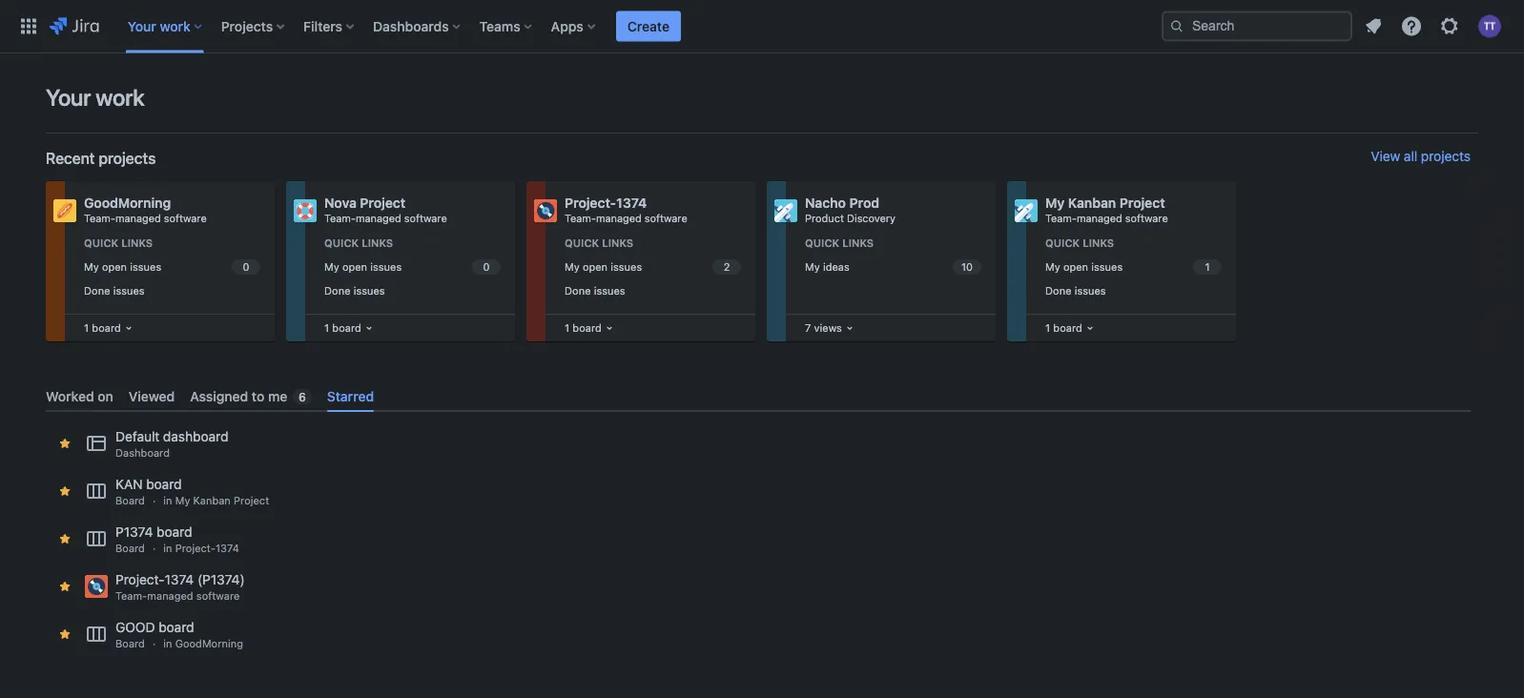 Task type: describe. For each thing, give the bounding box(es) containing it.
project inside nova project team-managed software
[[360, 195, 406, 211]]

done issues link for my kanban project
[[1042, 280, 1225, 301]]

kan
[[115, 477, 143, 492]]

1 board button for team-
[[321, 316, 377, 341]]

1 for project-1374
[[565, 322, 570, 334]]

my open issues for 1374
[[565, 261, 642, 273]]

1 vertical spatial your
[[46, 84, 91, 111]]

teams
[[480, 18, 521, 34]]

recent
[[46, 149, 95, 167]]

done for team-
[[84, 284, 110, 297]]

6
[[299, 390, 306, 404]]

board inside kan board board · in my kanban project
[[146, 477, 182, 492]]

managed inside nova project team-managed software
[[356, 212, 401, 225]]

kanban inside kan board board · in my kanban project
[[193, 495, 231, 507]]

filters button
[[298, 11, 362, 42]]

create
[[628, 18, 670, 34]]

software inside the goodmorning team-managed software
[[164, 212, 207, 225]]

1 board button for managed
[[80, 316, 136, 341]]

my inside kan board board · in my kanban project
[[175, 495, 190, 507]]

teams button
[[474, 11, 540, 42]]

my open issues for project
[[324, 261, 402, 273]]

links for 1374
[[602, 237, 634, 249]]

7 views
[[805, 322, 842, 334]]

board image for managed
[[121, 321, 136, 336]]

1 for my kanban project
[[1046, 322, 1051, 334]]

nova project team-managed software
[[324, 195, 447, 225]]

quick for project-
[[565, 237, 599, 249]]

p1374
[[115, 524, 153, 540]]

1 for goodmorning
[[84, 322, 89, 334]]

software inside nova project team-managed software
[[404, 212, 447, 225]]

my kanban project team-managed software
[[1046, 195, 1168, 225]]

· for p1374
[[153, 543, 156, 555]]

7 views button
[[801, 316, 858, 341]]

my open issues link for nova project
[[321, 256, 504, 278]]

worked
[[46, 388, 94, 404]]

1374 inside p1374 board board · in project-1374
[[216, 543, 239, 555]]

7
[[805, 322, 811, 334]]

tab list containing worked on
[[38, 381, 1479, 412]]

apps button
[[545, 11, 603, 42]]

managed inside my kanban project team-managed software
[[1077, 212, 1123, 225]]

1374 for project-1374 (p1374)
[[165, 572, 194, 588]]

quick links for team-
[[84, 237, 153, 249]]

my inside my kanban project team-managed software
[[1046, 195, 1065, 211]]

me
[[268, 388, 287, 404]]

1 board button for project
[[1042, 316, 1098, 341]]

board image for project
[[1083, 321, 1098, 336]]

view all projects
[[1371, 148, 1471, 164]]

quick for my
[[1046, 237, 1080, 249]]

apps
[[551, 18, 584, 34]]

discovery
[[847, 212, 896, 225]]

open for 1374
[[583, 261, 608, 273]]

my for goodmorning
[[84, 261, 99, 273]]

1 for nova project
[[324, 322, 329, 334]]

project- for (p1374)
[[115, 572, 165, 588]]

board for good
[[115, 638, 145, 650]]

good
[[115, 620, 155, 636]]

my ideas
[[805, 261, 850, 273]]

links for prod
[[843, 237, 874, 249]]

software inside project-1374 (p1374) team-managed software
[[196, 590, 240, 603]]

links for kanban
[[1083, 237, 1114, 249]]

create button
[[616, 11, 681, 42]]

quick for goodmorning
[[84, 237, 118, 249]]

board inside good board board · in goodmorning
[[159, 620, 194, 636]]

1 vertical spatial work
[[96, 84, 144, 111]]

project-1374 team-managed software
[[565, 195, 687, 225]]

work inside popup button
[[160, 18, 191, 34]]

quick links for project
[[324, 237, 393, 249]]

assigned
[[190, 388, 248, 404]]

assigned to me
[[190, 388, 287, 404]]

0 horizontal spatial projects
[[99, 149, 156, 167]]

board inside p1374 board board · in project-1374
[[157, 524, 192, 540]]

project inside kan board board · in my kanban project
[[234, 495, 269, 507]]

dashboard
[[163, 429, 228, 445]]

nova
[[324, 195, 357, 211]]

1 horizontal spatial projects
[[1421, 148, 1471, 164]]

project- for team-
[[565, 195, 616, 211]]

board inside popup button
[[573, 322, 602, 334]]

open for team-
[[102, 261, 127, 273]]

quick links for 1374
[[565, 237, 634, 249]]

nacho
[[805, 195, 846, 211]]

project inside my kanban project team-managed software
[[1120, 195, 1165, 211]]

kanban inside my kanban project team-managed software
[[1068, 195, 1116, 211]]

notifications image
[[1362, 15, 1385, 38]]

your work button
[[122, 11, 210, 42]]

board for p1374
[[115, 543, 145, 555]]

1 board button
[[561, 316, 617, 341]]

star image for project-
[[57, 579, 73, 595]]



Task type: vqa. For each thing, say whether or not it's contained in the screenshot.
Newest first
no



Task type: locate. For each thing, give the bounding box(es) containing it.
2 1 board from the left
[[324, 322, 361, 334]]

4 done issues link from the left
[[1042, 280, 1225, 301]]

team- inside project-1374 (p1374) team-managed software
[[115, 590, 147, 603]]

in
[[163, 495, 172, 507], [163, 543, 172, 555], [163, 638, 172, 650]]

my open issues link down my kanban project team-managed software on the top of page
[[1042, 256, 1225, 278]]

1 horizontal spatial board image
[[842, 321, 858, 336]]

done issues for team-
[[84, 284, 145, 297]]

3 done from the left
[[565, 284, 591, 297]]

5 links from the left
[[1083, 237, 1114, 249]]

recent projects
[[46, 149, 156, 167]]

my open issues link for my kanban project
[[1042, 256, 1225, 278]]

1 1 from the left
[[84, 322, 89, 334]]

project- inside project-1374 team-managed software
[[565, 195, 616, 211]]

1 star image from the top
[[57, 532, 73, 547]]

done down nova
[[324, 284, 351, 297]]

in inside good board board · in goodmorning
[[163, 638, 172, 650]]

0 vertical spatial star image
[[57, 532, 73, 547]]

all
[[1404, 148, 1418, 164]]

board down p1374
[[115, 543, 145, 555]]

1 horizontal spatial project
[[360, 195, 406, 211]]

quick down project-1374 team-managed software
[[565, 237, 599, 249]]

·
[[153, 495, 156, 507], [153, 543, 156, 555], [153, 638, 156, 650]]

star image for good
[[57, 627, 73, 642]]

in for p1374
[[163, 543, 172, 555]]

2 quick links from the left
[[324, 237, 393, 249]]

2 vertical spatial 1374
[[165, 572, 194, 588]]

your work left projects
[[128, 18, 191, 34]]

your work inside popup button
[[128, 18, 191, 34]]

· down good
[[153, 638, 156, 650]]

0 horizontal spatial 1 board button
[[80, 316, 136, 341]]

0 vertical spatial 1374
[[616, 195, 647, 211]]

1 board image from the left
[[121, 321, 136, 336]]

quick up the my ideas
[[805, 237, 840, 249]]

star image
[[57, 436, 73, 451], [57, 484, 73, 499], [57, 579, 73, 595]]

3 open from the left
[[583, 261, 608, 273]]

4 open from the left
[[1064, 261, 1089, 273]]

· for kan
[[153, 495, 156, 507]]

your work
[[128, 18, 191, 34], [46, 84, 144, 111]]

quick links down project-1374 team-managed software
[[565, 237, 634, 249]]

my
[[1046, 195, 1065, 211], [84, 261, 99, 273], [324, 261, 339, 273], [565, 261, 580, 273], [805, 261, 820, 273], [1046, 261, 1061, 273], [175, 495, 190, 507]]

help image
[[1401, 15, 1423, 38]]

done issues link down the goodmorning team-managed software
[[80, 280, 263, 301]]

done issues link down nova project team-managed software
[[321, 280, 504, 301]]

issues
[[130, 261, 161, 273], [370, 261, 402, 273], [611, 261, 642, 273], [1092, 261, 1123, 273], [113, 284, 145, 297], [354, 284, 385, 297], [594, 284, 625, 297], [1075, 284, 1106, 297]]

0 horizontal spatial board image
[[121, 321, 136, 336]]

quick links for prod
[[805, 237, 874, 249]]

quick links down nova project team-managed software
[[324, 237, 393, 249]]

1 my open issues from the left
[[84, 261, 161, 273]]

team- inside my kanban project team-managed software
[[1046, 212, 1077, 225]]

projects button
[[215, 11, 292, 42]]

done issues for 1374
[[565, 284, 625, 297]]

4 quick links from the left
[[805, 237, 874, 249]]

done issues link for goodmorning
[[80, 280, 263, 301]]

board inside p1374 board board · in project-1374
[[115, 543, 145, 555]]

board
[[92, 322, 121, 334], [332, 322, 361, 334], [573, 322, 602, 334], [1054, 322, 1083, 334], [146, 477, 182, 492], [157, 524, 192, 540], [159, 620, 194, 636]]

· down p1374
[[153, 543, 156, 555]]

goodmorning inside good board board · in goodmorning
[[175, 638, 243, 650]]

1 horizontal spatial 1 board button
[[321, 316, 377, 341]]

0 vertical spatial in
[[163, 495, 172, 507]]

1 vertical spatial board
[[115, 543, 145, 555]]

2 vertical spatial star image
[[57, 579, 73, 595]]

starred
[[327, 388, 374, 404]]

4 1 from the left
[[1046, 322, 1051, 334]]

view
[[1371, 148, 1401, 164]]

3 star image from the top
[[57, 579, 73, 595]]

kanban
[[1068, 195, 1116, 211], [193, 495, 231, 507]]

work up recent projects
[[96, 84, 144, 111]]

3 done issues from the left
[[565, 284, 625, 297]]

to
[[252, 388, 265, 404]]

quick links
[[84, 237, 153, 249], [324, 237, 393, 249], [565, 237, 634, 249], [805, 237, 874, 249], [1046, 237, 1114, 249]]

in for good
[[163, 638, 172, 650]]

1 horizontal spatial project-
[[175, 543, 216, 555]]

1 vertical spatial star image
[[57, 627, 73, 642]]

2 horizontal spatial 1374
[[616, 195, 647, 211]]

0 vertical spatial goodmorning
[[84, 195, 171, 211]]

4 done from the left
[[1046, 284, 1072, 297]]

board down kan
[[115, 495, 145, 507]]

2 done issues link from the left
[[321, 280, 504, 301]]

your inside popup button
[[128, 18, 156, 34]]

in inside p1374 board board · in project-1374
[[163, 543, 172, 555]]

my inside "link"
[[805, 261, 820, 273]]

2 my open issues from the left
[[324, 261, 402, 273]]

links down the goodmorning team-managed software
[[121, 237, 153, 249]]

managed inside the goodmorning team-managed software
[[115, 212, 161, 225]]

on
[[98, 388, 113, 404]]

my open issues link for project-1374
[[561, 256, 744, 278]]

quick links for kanban
[[1046, 237, 1114, 249]]

nacho prod product discovery
[[805, 195, 896, 225]]

0 vertical spatial work
[[160, 18, 191, 34]]

3 my open issues link from the left
[[561, 256, 744, 278]]

1374 inside project-1374 (p1374) team-managed software
[[165, 572, 194, 588]]

2 my open issues link from the left
[[321, 256, 504, 278]]

open down the goodmorning team-managed software
[[102, 261, 127, 273]]

2 done issues from the left
[[324, 284, 385, 297]]

2 board from the top
[[115, 543, 145, 555]]

star image for kan
[[57, 484, 73, 499]]

1 horizontal spatial kanban
[[1068, 195, 1116, 211]]

done for project
[[324, 284, 351, 297]]

open for kanban
[[1064, 261, 1089, 273]]

worked on
[[46, 388, 113, 404]]

2 horizontal spatial project
[[1120, 195, 1165, 211]]

goodmorning inside the goodmorning team-managed software
[[84, 195, 171, 211]]

my for project-
[[565, 261, 580, 273]]

1 horizontal spatial work
[[160, 18, 191, 34]]

done issues link for project-1374
[[561, 280, 744, 301]]

goodmorning
[[84, 195, 171, 211], [175, 638, 243, 650]]

1 quick links from the left
[[84, 237, 153, 249]]

open
[[102, 261, 127, 273], [342, 261, 367, 273], [583, 261, 608, 273], [1064, 261, 1089, 273]]

0 horizontal spatial goodmorning
[[84, 195, 171, 211]]

5 quick links from the left
[[1046, 237, 1114, 249]]

primary element
[[11, 0, 1162, 53]]

0 vertical spatial project-
[[565, 195, 616, 211]]

1 vertical spatial your work
[[46, 84, 144, 111]]

my ideas link
[[801, 256, 985, 278]]

4 my open issues link from the left
[[1042, 256, 1225, 278]]

quick links down the goodmorning team-managed software
[[84, 237, 153, 249]]

3 my open issues from the left
[[565, 261, 642, 273]]

0 vertical spatial your
[[128, 18, 156, 34]]

done down my kanban project team-managed software on the top of page
[[1046, 284, 1072, 297]]

banner
[[0, 0, 1525, 53]]

view all projects link
[[1371, 148, 1471, 168]]

1
[[84, 322, 89, 334], [324, 322, 329, 334], [565, 322, 570, 334], [1046, 322, 1051, 334]]

1 done issues from the left
[[84, 284, 145, 297]]

1 board
[[84, 322, 121, 334], [324, 322, 361, 334], [565, 322, 602, 334], [1046, 322, 1083, 334]]

3 board from the top
[[115, 638, 145, 650]]

done
[[84, 284, 110, 297], [324, 284, 351, 297], [565, 284, 591, 297], [1046, 284, 1072, 297]]

viewed
[[129, 388, 175, 404]]

2 links from the left
[[362, 237, 393, 249]]

1 horizontal spatial your
[[128, 18, 156, 34]]

1 board inside popup button
[[565, 322, 602, 334]]

work
[[160, 18, 191, 34], [96, 84, 144, 111]]

open down my kanban project team-managed software on the top of page
[[1064, 261, 1089, 273]]

managed
[[115, 212, 161, 225], [356, 212, 401, 225], [596, 212, 642, 225], [1077, 212, 1123, 225], [147, 590, 193, 603]]

done down the goodmorning team-managed software
[[84, 284, 110, 297]]

done issues link for nova project
[[321, 280, 504, 301]]

in up p1374 board board · in project-1374
[[163, 495, 172, 507]]

1 open from the left
[[102, 261, 127, 273]]

kan board board · in my kanban project
[[115, 477, 269, 507]]

software inside my kanban project team-managed software
[[1126, 212, 1168, 225]]

quick links down my kanban project team-managed software on the top of page
[[1046, 237, 1114, 249]]

done issues down the goodmorning team-managed software
[[84, 284, 145, 297]]

my for nacho
[[805, 261, 820, 273]]

quick links up ideas
[[805, 237, 874, 249]]

3 · from the top
[[153, 638, 156, 650]]

3 done issues link from the left
[[561, 280, 744, 301]]

my open issues link down nova project team-managed software
[[321, 256, 504, 278]]

projects
[[221, 18, 273, 34]]

links
[[121, 237, 153, 249], [362, 237, 393, 249], [602, 237, 634, 249], [843, 237, 874, 249], [1083, 237, 1114, 249]]

1 horizontal spatial goodmorning
[[175, 638, 243, 650]]

4 links from the left
[[843, 237, 874, 249]]

1 vertical spatial ·
[[153, 543, 156, 555]]

projects
[[1421, 148, 1471, 164], [99, 149, 156, 167]]

2 · from the top
[[153, 543, 156, 555]]

open down nova project team-managed software
[[342, 261, 367, 273]]

quick down the goodmorning team-managed software
[[84, 237, 118, 249]]

links for team-
[[121, 237, 153, 249]]

3 in from the top
[[163, 638, 172, 650]]

banner containing your work
[[0, 0, 1525, 53]]

done issues down my kanban project team-managed software on the top of page
[[1046, 284, 1106, 297]]

in up project-1374 (p1374) team-managed software
[[163, 543, 172, 555]]

project- inside p1374 board board · in project-1374
[[175, 543, 216, 555]]

0 vertical spatial kanban
[[1068, 195, 1116, 211]]

software inside project-1374 team-managed software
[[645, 212, 687, 225]]

0 horizontal spatial project
[[234, 495, 269, 507]]

team- inside project-1374 team-managed software
[[565, 212, 596, 225]]

1 inside popup button
[[565, 322, 570, 334]]

done issues for project
[[324, 284, 385, 297]]

my open issues link for goodmorning
[[80, 256, 263, 278]]

projects right all on the top right of the page
[[1421, 148, 1471, 164]]

board image inside dropdown button
[[361, 321, 377, 336]]

my open issues for team-
[[84, 261, 161, 273]]

1 board for 1374
[[565, 322, 602, 334]]

in inside kan board board · in my kanban project
[[163, 495, 172, 507]]

1 vertical spatial 1374
[[216, 543, 239, 555]]

0 horizontal spatial your
[[46, 84, 91, 111]]

search image
[[1170, 19, 1185, 34]]

views
[[814, 322, 842, 334]]

settings image
[[1439, 15, 1462, 38]]

3 links from the left
[[602, 237, 634, 249]]

dashboards button
[[367, 11, 468, 42]]

1 horizontal spatial board image
[[602, 321, 617, 336]]

done issues down nova project team-managed software
[[324, 284, 385, 297]]

1 · from the top
[[153, 495, 156, 507]]

board image right 7 at the top of page
[[842, 321, 858, 336]]

· inside good board board · in goodmorning
[[153, 638, 156, 650]]

1 horizontal spatial 1374
[[216, 543, 239, 555]]

2 quick from the left
[[324, 237, 359, 249]]

1 vertical spatial kanban
[[193, 495, 231, 507]]

2 horizontal spatial 1 board button
[[1042, 316, 1098, 341]]

ideas
[[823, 261, 850, 273]]

project- inside project-1374 (p1374) team-managed software
[[115, 572, 165, 588]]

filters
[[304, 18, 343, 34]]

goodmorning team-managed software
[[84, 195, 207, 225]]

done issues for kanban
[[1046, 284, 1106, 297]]

· inside kan board board · in my kanban project
[[153, 495, 156, 507]]

team- inside the goodmorning team-managed software
[[84, 212, 115, 225]]

3 1 from the left
[[565, 322, 570, 334]]

good board board · in goodmorning
[[115, 620, 243, 650]]

1374 inside project-1374 team-managed software
[[616, 195, 647, 211]]

star image left good
[[57, 627, 73, 642]]

done issues link
[[80, 280, 263, 301], [321, 280, 504, 301], [561, 280, 744, 301], [1042, 280, 1225, 301]]

0 horizontal spatial board image
[[361, 321, 377, 336]]

Search field
[[1162, 11, 1353, 42]]

1374
[[616, 195, 647, 211], [216, 543, 239, 555], [165, 572, 194, 588]]

default dashboard dashboard
[[115, 429, 228, 460]]

5 quick from the left
[[1046, 237, 1080, 249]]

2 board image from the left
[[842, 321, 858, 336]]

1 in from the top
[[163, 495, 172, 507]]

done for 1374
[[565, 284, 591, 297]]

1 1 board button from the left
[[80, 316, 136, 341]]

dashboard
[[115, 447, 170, 460]]

0 horizontal spatial kanban
[[193, 495, 231, 507]]

0 vertical spatial your work
[[128, 18, 191, 34]]

my open issues down my kanban project team-managed software on the top of page
[[1046, 261, 1123, 273]]

board inside kan board board · in my kanban project
[[115, 495, 145, 507]]

goodmorning down recent projects
[[84, 195, 171, 211]]

quick for nacho
[[805, 237, 840, 249]]

board image for prod
[[842, 321, 858, 336]]

0 vertical spatial ·
[[153, 495, 156, 507]]

board image inside 7 views popup button
[[842, 321, 858, 336]]

my open issues for kanban
[[1046, 261, 1123, 273]]

team-
[[84, 212, 115, 225], [324, 212, 356, 225], [565, 212, 596, 225], [1046, 212, 1077, 225], [115, 590, 147, 603]]

done for kanban
[[1046, 284, 1072, 297]]

1 done from the left
[[84, 284, 110, 297]]

links for project
[[362, 237, 393, 249]]

1 board for team-
[[84, 322, 121, 334]]

done issues
[[84, 284, 145, 297], [324, 284, 385, 297], [565, 284, 625, 297], [1046, 284, 1106, 297]]

2 horizontal spatial board image
[[1083, 321, 1098, 336]]

1 done issues link from the left
[[80, 280, 263, 301]]

1 vertical spatial star image
[[57, 484, 73, 499]]

appswitcher icon image
[[17, 15, 40, 38]]

my open issues link down the goodmorning team-managed software
[[80, 256, 263, 278]]

board image inside popup button
[[602, 321, 617, 336]]

0 vertical spatial star image
[[57, 436, 73, 451]]

2 vertical spatial project-
[[115, 572, 165, 588]]

4 done issues from the left
[[1046, 284, 1106, 297]]

board for kan
[[115, 495, 145, 507]]

dashboards
[[373, 18, 449, 34]]

in down project-1374 (p1374) team-managed software
[[163, 638, 172, 650]]

software
[[164, 212, 207, 225], [404, 212, 447, 225], [645, 212, 687, 225], [1126, 212, 1168, 225], [196, 590, 240, 603]]

board image
[[121, 321, 136, 336], [602, 321, 617, 336], [1083, 321, 1098, 336]]

project-1374 (p1374) team-managed software
[[115, 572, 245, 603]]

2 vertical spatial board
[[115, 638, 145, 650]]

links down my kanban project team-managed software on the top of page
[[1083, 237, 1114, 249]]

1 my open issues link from the left
[[80, 256, 263, 278]]

p1374 board board · in project-1374
[[115, 524, 239, 555]]

star image left p1374
[[57, 532, 73, 547]]

board image
[[361, 321, 377, 336], [842, 321, 858, 336]]

· inside p1374 board board · in project-1374
[[153, 543, 156, 555]]

team- inside nova project team-managed software
[[324, 212, 356, 225]]

star image
[[57, 532, 73, 547], [57, 627, 73, 642]]

my open issues down the goodmorning team-managed software
[[84, 261, 161, 273]]

1 board from the top
[[115, 495, 145, 507]]

my open issues link
[[80, 256, 263, 278], [321, 256, 504, 278], [561, 256, 744, 278], [1042, 256, 1225, 278]]

projects up the goodmorning team-managed software
[[99, 149, 156, 167]]

quick down nova
[[324, 237, 359, 249]]

4 my open issues from the left
[[1046, 261, 1123, 273]]

1 board image from the left
[[361, 321, 377, 336]]

open for project
[[342, 261, 367, 273]]

your
[[128, 18, 156, 34], [46, 84, 91, 111]]

1 board button
[[80, 316, 136, 341], [321, 316, 377, 341], [1042, 316, 1098, 341]]

board image for team-
[[602, 321, 617, 336]]

3 1 board from the left
[[565, 322, 602, 334]]

work left projects
[[160, 18, 191, 34]]

my for nova
[[324, 261, 339, 273]]

project-
[[565, 195, 616, 211], [175, 543, 216, 555], [115, 572, 165, 588]]

my for my
[[1046, 261, 1061, 273]]

1 star image from the top
[[57, 436, 73, 451]]

your profile and settings image
[[1479, 15, 1502, 38]]

1 vertical spatial project-
[[175, 543, 216, 555]]

1 links from the left
[[121, 237, 153, 249]]

quick down my kanban project team-managed software on the top of page
[[1046, 237, 1080, 249]]

quick
[[84, 237, 118, 249], [324, 237, 359, 249], [565, 237, 599, 249], [805, 237, 840, 249], [1046, 237, 1080, 249]]

quick for nova
[[324, 237, 359, 249]]

0 horizontal spatial project-
[[115, 572, 165, 588]]

jira image
[[50, 15, 99, 38], [50, 15, 99, 38]]

2 star image from the top
[[57, 627, 73, 642]]

goodmorning down project-1374 (p1374) team-managed software
[[175, 638, 243, 650]]

2 star image from the top
[[57, 484, 73, 499]]

links down nova project team-managed software
[[362, 237, 393, 249]]

managed inside project-1374 team-managed software
[[596, 212, 642, 225]]

board image up starred on the left of the page
[[361, 321, 377, 336]]

in for kan
[[163, 495, 172, 507]]

2 open from the left
[[342, 261, 367, 273]]

done issues link up 1 board popup button
[[561, 280, 744, 301]]

2 horizontal spatial project-
[[565, 195, 616, 211]]

board inside good board board · in goodmorning
[[115, 638, 145, 650]]

star image for p1374
[[57, 532, 73, 547]]

2 done from the left
[[324, 284, 351, 297]]

board
[[115, 495, 145, 507], [115, 543, 145, 555], [115, 638, 145, 650]]

1 1 board from the left
[[84, 322, 121, 334]]

links down project-1374 team-managed software
[[602, 237, 634, 249]]

4 quick from the left
[[805, 237, 840, 249]]

2 vertical spatial in
[[163, 638, 172, 650]]

prod
[[850, 195, 880, 211]]

links down discovery
[[843, 237, 874, 249]]

· for good
[[153, 638, 156, 650]]

3 1 board button from the left
[[1042, 316, 1098, 341]]

1 quick from the left
[[84, 237, 118, 249]]

board image for project
[[361, 321, 377, 336]]

done issues link down my kanban project team-managed software on the top of page
[[1042, 280, 1225, 301]]

2 in from the top
[[163, 543, 172, 555]]

0 horizontal spatial work
[[96, 84, 144, 111]]

default
[[115, 429, 160, 445]]

my open issues down nova project team-managed software
[[324, 261, 402, 273]]

· up p1374
[[153, 495, 156, 507]]

your work up recent projects
[[46, 84, 144, 111]]

managed inside project-1374 (p1374) team-managed software
[[147, 590, 193, 603]]

done issues up 1 board popup button
[[565, 284, 625, 297]]

board down good
[[115, 638, 145, 650]]

3 quick links from the left
[[565, 237, 634, 249]]

3 board image from the left
[[1083, 321, 1098, 336]]

1 board for project
[[324, 322, 361, 334]]

(p1374)
[[197, 572, 245, 588]]

1374 for project-1374
[[616, 195, 647, 211]]

1 board for kanban
[[1046, 322, 1083, 334]]

product
[[805, 212, 844, 225]]

2 board image from the left
[[602, 321, 617, 336]]

my open issues
[[84, 261, 161, 273], [324, 261, 402, 273], [565, 261, 642, 273], [1046, 261, 1123, 273]]

2 1 board button from the left
[[321, 316, 377, 341]]

tab list
[[38, 381, 1479, 412]]

my open issues down project-1374 team-managed software
[[565, 261, 642, 273]]

open up 1 board popup button
[[583, 261, 608, 273]]

project
[[360, 195, 406, 211], [1120, 195, 1165, 211], [234, 495, 269, 507]]

4 1 board from the left
[[1046, 322, 1083, 334]]

3 quick from the left
[[565, 237, 599, 249]]

1 vertical spatial in
[[163, 543, 172, 555]]

2 vertical spatial ·
[[153, 638, 156, 650]]

0 horizontal spatial 1374
[[165, 572, 194, 588]]

0 vertical spatial board
[[115, 495, 145, 507]]

2 1 from the left
[[324, 322, 329, 334]]

done up 1 board popup button
[[565, 284, 591, 297]]

1 vertical spatial goodmorning
[[175, 638, 243, 650]]

my open issues link down project-1374 team-managed software
[[561, 256, 744, 278]]



